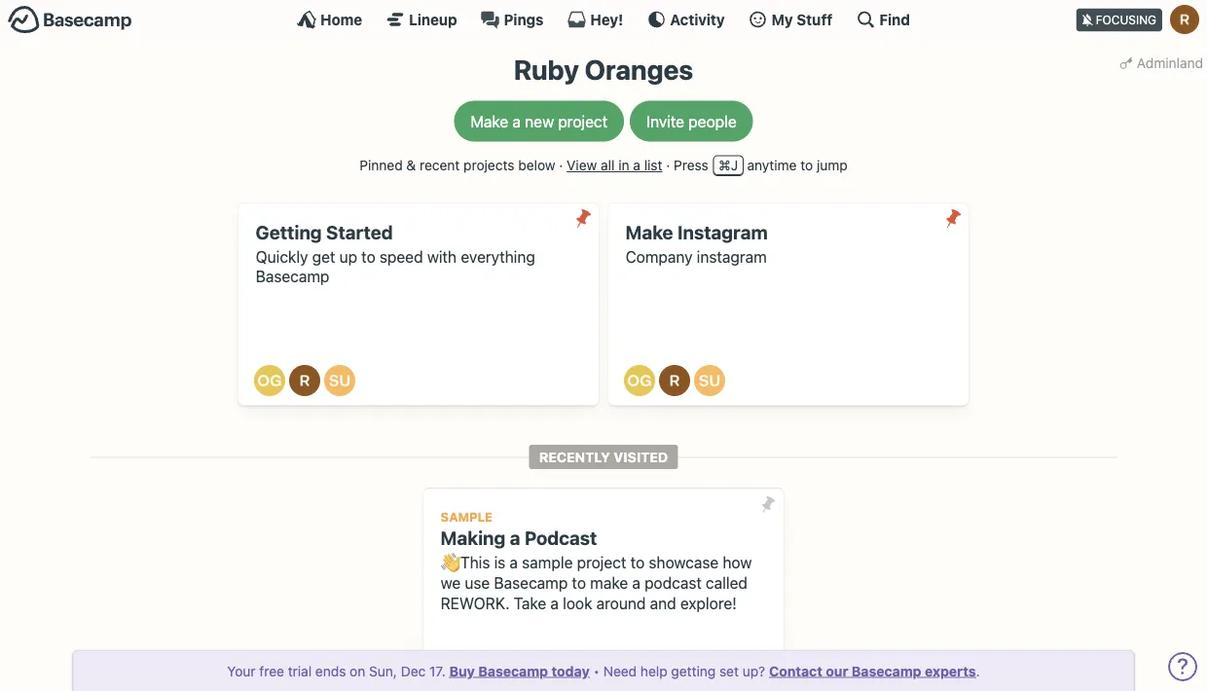 Task type: describe. For each thing, give the bounding box(es) containing it.
instagram
[[697, 247, 767, 266]]

free
[[259, 663, 284, 679]]

switch accounts image
[[8, 5, 132, 35]]

making
[[441, 527, 506, 549]]

around
[[597, 594, 646, 613]]

orlando gary image
[[254, 365, 285, 397]]

showcase
[[649, 554, 719, 572]]

rework.
[[441, 594, 510, 613]]

recently
[[539, 449, 611, 465]]

speed
[[380, 247, 423, 266]]

oranges
[[585, 54, 694, 86]]

make instagram company instagram
[[626, 221, 768, 266]]

basecamp inside sample making a podcast 👋 this is a sample project to showcase how we use basecamp to make a podcast called rework. take a look around and explore!
[[494, 574, 568, 592]]

called
[[706, 574, 748, 592]]

we
[[441, 574, 461, 592]]

find button
[[856, 10, 911, 29]]

invite people link
[[630, 101, 754, 142]]

below
[[518, 157, 556, 173]]

a left new
[[513, 112, 521, 131]]

everything
[[461, 247, 535, 266]]

focusing button
[[1077, 0, 1208, 38]]

focusing
[[1096, 13, 1157, 27]]

to up look at the bottom of page
[[572, 574, 586, 592]]

list
[[644, 157, 663, 173]]

a up around
[[632, 574, 641, 592]]

is
[[494, 554, 506, 572]]

projects
[[464, 157, 515, 173]]

activity link
[[647, 10, 725, 29]]

experts
[[925, 663, 976, 679]]

instagram
[[678, 221, 768, 243]]

company
[[626, 247, 693, 266]]

anytime
[[748, 157, 797, 173]]

how
[[723, 554, 752, 572]]

dec
[[401, 663, 426, 679]]

ruby oranges
[[514, 54, 694, 86]]

contact
[[769, 663, 823, 679]]

adminland link
[[1116, 49, 1208, 77]]

invite people
[[647, 112, 737, 131]]

make
[[590, 574, 628, 592]]

on
[[350, 663, 366, 679]]

up?
[[743, 663, 766, 679]]

quickly
[[256, 247, 308, 266]]

victor cooper image
[[630, 651, 661, 682]]

pings
[[504, 11, 544, 28]]

· press
[[666, 157, 709, 173]]

jump
[[817, 157, 848, 173]]

people
[[689, 112, 737, 131]]

getting started quickly get up to speed with everything basecamp
[[256, 221, 535, 286]]

ruby image inside focusing dropdown button
[[1171, 5, 1200, 34]]

all
[[601, 157, 615, 173]]

lineup link
[[386, 10, 457, 29]]

my
[[772, 11, 793, 28]]

home
[[321, 11, 363, 28]]

•
[[594, 663, 600, 679]]

visited
[[614, 449, 668, 465]]

look
[[563, 594, 593, 613]]

sample
[[441, 510, 493, 524]]

buy
[[449, 663, 475, 679]]

project inside sample making a podcast 👋 this is a sample project to showcase how we use basecamp to make a podcast called rework. take a look around and explore!
[[577, 554, 627, 572]]

a left look at the bottom of page
[[551, 594, 559, 613]]

view
[[567, 157, 597, 173]]

17.
[[430, 663, 446, 679]]

take
[[514, 594, 547, 613]]

home link
[[297, 10, 363, 29]]

find
[[880, 11, 911, 28]]

getting
[[256, 221, 322, 243]]

use
[[465, 574, 490, 592]]

new
[[525, 112, 554, 131]]

sunny upside image
[[324, 365, 355, 397]]

trial
[[288, 663, 312, 679]]

activity
[[670, 11, 725, 28]]

set
[[720, 663, 739, 679]]

podcast
[[525, 527, 597, 549]]

steve marsh image
[[603, 651, 634, 682]]

get
[[312, 247, 335, 266]]



Task type: locate. For each thing, give the bounding box(es) containing it.
project up make at the bottom
[[577, 554, 627, 572]]

hey!
[[591, 11, 624, 28]]

our
[[826, 663, 849, 679]]

basecamp inside getting started quickly get up to speed with everything basecamp
[[256, 268, 330, 286]]

.
[[976, 663, 980, 679]]

sample making a podcast 👋 this is a sample project to showcase how we use basecamp to make a podcast called rework. take a look around and explore!
[[441, 510, 752, 613]]

stuff
[[797, 11, 833, 28]]

with
[[427, 247, 457, 266]]

ruby image right orlando gary image
[[659, 365, 691, 397]]

·
[[559, 157, 563, 173], [666, 157, 670, 173]]

0 vertical spatial make
[[471, 112, 509, 131]]

a right in
[[633, 157, 641, 173]]

your
[[227, 663, 256, 679]]

to left jump
[[801, 157, 813, 173]]

your free trial ends on sun, dec 17. buy basecamp today • need help getting set up? contact our basecamp experts .
[[227, 663, 980, 679]]

ends
[[315, 663, 346, 679]]

ruby image
[[1171, 5, 1200, 34], [289, 365, 320, 397], [659, 365, 691, 397]]

1 horizontal spatial ruby image
[[659, 365, 691, 397]]

press
[[674, 157, 709, 173]]

· left the "view"
[[559, 157, 563, 173]]

0 horizontal spatial make
[[471, 112, 509, 131]]

sun,
[[369, 663, 397, 679]]

make inside make instagram company instagram
[[626, 221, 674, 243]]

my stuff
[[772, 11, 833, 28]]

ruby image for getting started
[[289, 365, 320, 397]]

view all in a list link
[[567, 157, 663, 173]]

2 horizontal spatial ruby image
[[1171, 5, 1200, 34]]

1 vertical spatial project
[[577, 554, 627, 572]]

getting
[[671, 663, 716, 679]]

adminland
[[1137, 55, 1204, 71]]

make up the company
[[626, 221, 674, 243]]

contact our basecamp experts link
[[769, 663, 976, 679]]

pings button
[[481, 10, 544, 29]]

make a new project
[[471, 112, 608, 131]]

⌘ j anytime to jump
[[719, 157, 848, 173]]

to up podcast on the bottom
[[631, 554, 645, 572]]

a
[[513, 112, 521, 131], [633, 157, 641, 173], [510, 527, 521, 549], [510, 554, 518, 572], [632, 574, 641, 592], [551, 594, 559, 613]]

invite
[[647, 112, 685, 131]]

👋
[[441, 554, 456, 572]]

make
[[471, 112, 509, 131], [626, 221, 674, 243]]

to right up
[[362, 247, 376, 266]]

cheryl walters image
[[467, 651, 498, 682]]

need
[[604, 663, 637, 679]]

annie bryan image
[[439, 651, 470, 682]]

buy basecamp today link
[[449, 663, 590, 679]]

0 horizontal spatial ruby image
[[289, 365, 320, 397]]

to inside getting started quickly get up to speed with everything basecamp
[[362, 247, 376, 266]]

1 horizontal spatial make
[[626, 221, 674, 243]]

jared davis image
[[494, 651, 525, 682]]

project
[[558, 112, 608, 131], [577, 554, 627, 572]]

josh fiske image
[[548, 651, 580, 682]]

sample
[[522, 554, 573, 572]]

0 horizontal spatial ·
[[559, 157, 563, 173]]

podcast
[[645, 574, 702, 592]]

this
[[460, 554, 490, 572]]

help
[[641, 663, 668, 679]]

make up projects
[[471, 112, 509, 131]]

make for instagram
[[626, 221, 674, 243]]

&
[[407, 157, 416, 173]]

1 horizontal spatial ·
[[666, 157, 670, 173]]

sunny upside image
[[694, 365, 726, 397]]

and
[[650, 594, 677, 613]]

2 · from the left
[[666, 157, 670, 173]]

nicole katz image
[[576, 651, 607, 682]]

ruby image for make instagram
[[659, 365, 691, 397]]

recent
[[420, 157, 460, 173]]

explore!
[[681, 594, 737, 613]]

· right the list
[[666, 157, 670, 173]]

make a new project link
[[454, 101, 624, 142]]

orlando gary image
[[624, 365, 655, 397]]

basecamp
[[256, 268, 330, 286], [494, 574, 568, 592], [479, 663, 548, 679], [852, 663, 922, 679]]

ruby
[[514, 54, 579, 86]]

started
[[326, 221, 393, 243]]

ruby image up adminland
[[1171, 5, 1200, 34]]

make for a
[[471, 112, 509, 131]]

my stuff button
[[749, 10, 833, 29]]

a right is at the left of page
[[510, 554, 518, 572]]

ruby image right orlando gary icon
[[289, 365, 320, 397]]

1 · from the left
[[559, 157, 563, 173]]

hey! button
[[567, 10, 624, 29]]

to
[[801, 157, 813, 173], [362, 247, 376, 266], [631, 554, 645, 572], [572, 574, 586, 592]]

main element
[[0, 0, 1208, 38]]

project right new
[[558, 112, 608, 131]]

today
[[552, 663, 590, 679]]

in
[[619, 157, 630, 173]]

j
[[731, 157, 738, 173]]

recently visited
[[539, 449, 668, 465]]

pinned
[[360, 157, 403, 173]]

a right making
[[510, 527, 521, 549]]

1 vertical spatial make
[[626, 221, 674, 243]]

None submit
[[568, 203, 599, 234], [938, 203, 969, 234], [753, 489, 784, 520], [568, 203, 599, 234], [938, 203, 969, 234], [753, 489, 784, 520]]

jennifer young image
[[521, 651, 552, 682]]

lineup
[[409, 11, 457, 28]]

0 vertical spatial project
[[558, 112, 608, 131]]

⌘
[[719, 157, 731, 173]]



Task type: vqa. For each thing, say whether or not it's contained in the screenshot.
around
yes



